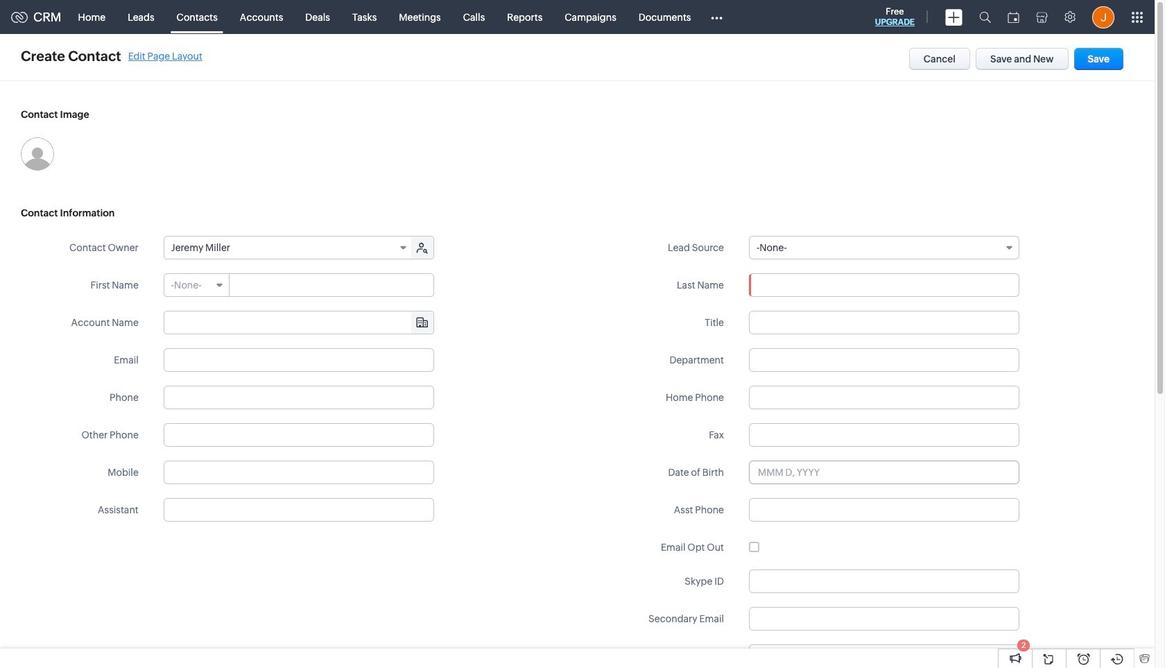 Task type: describe. For each thing, give the bounding box(es) containing it.
image image
[[21, 137, 54, 171]]

search image
[[980, 11, 991, 23]]

MMM D, YYYY text field
[[749, 461, 1020, 484]]

logo image
[[11, 11, 28, 23]]

calendar image
[[1008, 11, 1020, 23]]



Task type: vqa. For each thing, say whether or not it's contained in the screenshot.
PROFILE icon
yes



Task type: locate. For each thing, give the bounding box(es) containing it.
profile image
[[1093, 6, 1115, 28]]

None text field
[[749, 273, 1020, 297], [230, 274, 433, 296], [749, 311, 1020, 334], [164, 423, 434, 447], [749, 273, 1020, 297], [230, 274, 433, 296], [749, 311, 1020, 334], [164, 423, 434, 447]]

Other Modules field
[[702, 6, 732, 28]]

search element
[[971, 0, 1000, 34]]

create menu image
[[946, 9, 963, 25]]

None text field
[[164, 311, 433, 334], [164, 348, 434, 372], [749, 348, 1020, 372], [164, 386, 434, 409], [749, 386, 1020, 409], [749, 423, 1020, 447], [164, 461, 434, 484], [164, 498, 434, 522], [749, 498, 1020, 522], [749, 570, 1020, 593], [749, 607, 1020, 631], [768, 645, 1019, 667], [164, 311, 433, 334], [164, 348, 434, 372], [749, 348, 1020, 372], [164, 386, 434, 409], [749, 386, 1020, 409], [749, 423, 1020, 447], [164, 461, 434, 484], [164, 498, 434, 522], [749, 498, 1020, 522], [749, 570, 1020, 593], [749, 607, 1020, 631], [768, 645, 1019, 667]]

create menu element
[[937, 0, 971, 34]]

profile element
[[1084, 0, 1123, 34]]

None field
[[164, 237, 413, 259], [164, 274, 229, 296], [164, 311, 433, 334], [164, 237, 413, 259], [164, 274, 229, 296], [164, 311, 433, 334]]



